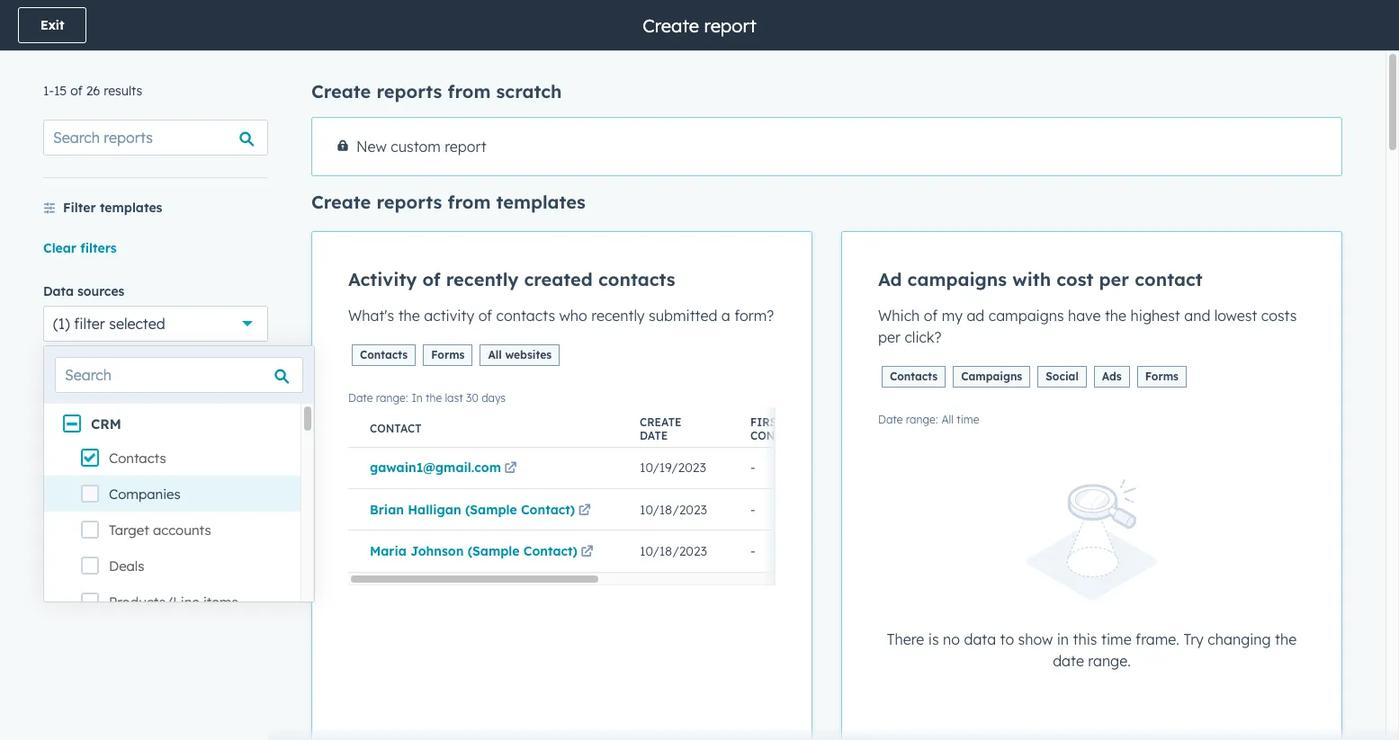 Task type: describe. For each thing, give the bounding box(es) containing it.
the right 'in'
[[426, 391, 442, 405]]

costs
[[1261, 307, 1297, 325]]

websites
[[505, 348, 552, 362]]

brian halligan (sample contact) link
[[370, 502, 594, 518]]

contacts for activity
[[360, 348, 408, 362]]

activity
[[348, 268, 417, 291]]

created
[[524, 268, 593, 291]]

from for scratch
[[448, 80, 491, 103]]

products/line items
[[109, 594, 238, 611]]

26
[[86, 83, 100, 99]]

the inside there is no data to show in this time frame. try changing the date range.
[[1275, 631, 1297, 649]]

- for gawain1@gmail.com
[[750, 460, 755, 476]]

activity
[[424, 307, 474, 325]]

select button
[[43, 385, 268, 421]]

gawain1@gmail.com link
[[370, 460, 520, 476]]

cost
[[1057, 268, 1094, 291]]

what's the activity of contacts who recently submitted a form?
[[348, 307, 774, 325]]

15
[[54, 83, 67, 99]]

ad
[[967, 307, 985, 325]]

maria johnson (sample contact) link
[[370, 544, 597, 560]]

create reports from templates
[[311, 191, 586, 213]]

create report
[[643, 14, 757, 36]]

from for templates
[[448, 191, 491, 213]]

the right what's
[[398, 307, 420, 325]]

maria
[[370, 544, 407, 560]]

1 vertical spatial search search field
[[55, 357, 303, 393]]

contacts for created
[[598, 268, 675, 291]]

none checkbox containing ad campaigns with cost per contact
[[841, 231, 1343, 741]]

create reports from scratch
[[311, 80, 562, 103]]

(sample for halligan
[[465, 502, 517, 518]]

frame.
[[1136, 631, 1180, 649]]

contact) for maria johnson (sample contact)
[[523, 544, 578, 560]]

create for create reports from scratch
[[311, 80, 371, 103]]

data sources
[[43, 283, 125, 300]]

contacts for of
[[496, 307, 555, 325]]

link opens in a new window image for brian halligan (sample contact)
[[578, 504, 591, 518]]

contacts for ad
[[890, 370, 938, 383]]

create date
[[640, 416, 682, 443]]

items
[[203, 594, 238, 611]]

products/line
[[109, 594, 200, 611]]

is
[[928, 631, 939, 649]]

conversion
[[750, 429, 826, 443]]

New custom report checkbox
[[311, 117, 1343, 176]]

1 vertical spatial forms
[[1145, 370, 1179, 383]]

0 horizontal spatial all
[[488, 348, 502, 362]]

of right 15
[[70, 83, 83, 99]]

deals
[[109, 558, 144, 575]]

date range: in the last 30 days
[[348, 391, 506, 405]]

results
[[104, 83, 142, 99]]

halligan
[[408, 502, 461, 518]]

(1)
[[53, 315, 70, 333]]

- for maria johnson (sample contact)
[[750, 544, 755, 560]]

10/19/2023
[[640, 460, 706, 476]]

days
[[482, 391, 506, 405]]

filter
[[63, 200, 96, 216]]

30
[[466, 391, 479, 405]]

show
[[1018, 631, 1053, 649]]

campaigns inside which of my ad campaigns have the highest and lowest costs per click?
[[989, 307, 1064, 325]]

my
[[942, 307, 963, 325]]

exit link
[[18, 7, 87, 43]]

of up 'activity'
[[423, 268, 441, 291]]

which
[[878, 307, 920, 325]]

try
[[1184, 631, 1204, 649]]

date for ad
[[878, 413, 903, 427]]

range: for ad
[[906, 413, 938, 427]]

and
[[1184, 307, 1211, 325]]

this
[[1073, 631, 1097, 649]]

sources
[[77, 283, 125, 300]]

(1) filter selected button
[[43, 306, 268, 342]]

report inside page section element
[[704, 14, 757, 36]]

- for brian halligan (sample contact)
[[750, 502, 755, 518]]

none checkbox containing activity of recently created contacts
[[311, 231, 1071, 741]]

contact) for brian halligan (sample contact)
[[521, 502, 575, 518]]

the inside which of my ad campaigns have the highest and lowest costs per click?
[[1105, 307, 1127, 325]]

data
[[43, 283, 74, 300]]

1-15 of 26 results
[[43, 83, 142, 99]]

target
[[109, 522, 149, 539]]

maria johnson (sample contact)
[[370, 544, 578, 560]]

date for activity
[[348, 391, 373, 405]]

in
[[412, 391, 423, 405]]

select
[[53, 394, 94, 412]]

first
[[750, 416, 783, 429]]

new
[[356, 138, 387, 156]]

lowest
[[1215, 307, 1257, 325]]

with
[[1013, 268, 1051, 291]]

social
[[1046, 370, 1079, 383]]

reports for scratch
[[377, 80, 442, 103]]

create for create reports from templates
[[311, 191, 371, 213]]

visualization
[[43, 363, 123, 379]]

activity of recently created contacts
[[348, 268, 675, 291]]

there
[[887, 631, 924, 649]]

in
[[1057, 631, 1069, 649]]

contact
[[1135, 268, 1203, 291]]

create for create date
[[640, 416, 682, 429]]

0 horizontal spatial contacts
[[109, 450, 166, 467]]



Task type: vqa. For each thing, say whether or not it's contained in the screenshot.
the left Date
yes



Task type: locate. For each thing, give the bounding box(es) containing it.
0 vertical spatial reports
[[377, 80, 442, 103]]

-
[[750, 460, 755, 476], [750, 502, 755, 518], [750, 544, 755, 560]]

form?
[[735, 307, 774, 325]]

search search field down (1) filter selected popup button
[[55, 357, 303, 393]]

per inside which of my ad campaigns have the highest and lowest costs per click?
[[878, 328, 901, 346]]

campaigns up my
[[908, 268, 1007, 291]]

0 horizontal spatial contacts
[[496, 307, 555, 325]]

reports for templates
[[377, 191, 442, 213]]

campaigns down with
[[989, 307, 1064, 325]]

per down which at top right
[[878, 328, 901, 346]]

0 horizontal spatial range:
[[376, 391, 408, 405]]

per
[[1099, 268, 1129, 291], [878, 328, 901, 346]]

of
[[70, 83, 83, 99], [423, 268, 441, 291], [478, 307, 492, 325], [924, 307, 938, 325]]

ads
[[1102, 370, 1122, 383]]

Search search field
[[43, 120, 268, 156], [55, 357, 303, 393]]

2 horizontal spatial date
[[878, 413, 903, 427]]

None checkbox
[[841, 231, 1343, 741]]

1 horizontal spatial per
[[1099, 268, 1129, 291]]

0 vertical spatial link opens in a new window image
[[504, 463, 517, 476]]

0 vertical spatial contact)
[[521, 502, 575, 518]]

to
[[1000, 631, 1014, 649]]

what's
[[348, 307, 394, 325]]

clear
[[43, 240, 76, 256]]

templates
[[496, 191, 586, 213], [100, 200, 162, 216]]

1 vertical spatial link opens in a new window image
[[578, 504, 591, 518]]

0 vertical spatial link opens in a new window image
[[504, 463, 517, 476]]

range: down click?
[[906, 413, 938, 427]]

(sample up maria johnson (sample contact) link
[[465, 502, 517, 518]]

1 10/18/2023 from the top
[[640, 502, 707, 518]]

contact)
[[521, 502, 575, 518], [523, 544, 578, 560]]

link opens in a new window image for brian halligan (sample contact)
[[578, 504, 591, 518]]

click?
[[905, 328, 942, 346]]

reports down 'custom'
[[377, 191, 442, 213]]

1 vertical spatial date
[[878, 413, 903, 427]]

data
[[964, 631, 996, 649]]

all
[[488, 348, 502, 362], [942, 413, 954, 427]]

scratch
[[496, 80, 562, 103]]

link opens in a new window image inside gawain1@gmail.com link
[[504, 463, 517, 476]]

2 horizontal spatial contacts
[[890, 370, 938, 383]]

1 vertical spatial per
[[878, 328, 901, 346]]

accounts
[[153, 522, 211, 539]]

1 vertical spatial (sample
[[468, 544, 520, 560]]

1 horizontal spatial report
[[704, 14, 757, 36]]

the right changing in the right of the page
[[1275, 631, 1297, 649]]

selected
[[109, 315, 165, 333]]

1 horizontal spatial range:
[[906, 413, 938, 427]]

time down campaigns
[[957, 413, 980, 427]]

exit
[[40, 17, 64, 33]]

0 vertical spatial forms
[[431, 348, 465, 362]]

1 vertical spatial report
[[445, 138, 487, 156]]

filter
[[74, 315, 105, 333]]

2 10/18/2023 from the top
[[640, 544, 707, 560]]

1 vertical spatial all
[[942, 413, 954, 427]]

0 vertical spatial (sample
[[465, 502, 517, 518]]

range: left 'in'
[[376, 391, 408, 405]]

0 horizontal spatial forms
[[431, 348, 465, 362]]

1 vertical spatial reports
[[377, 191, 442, 213]]

contacts
[[360, 348, 408, 362], [890, 370, 938, 383], [109, 450, 166, 467]]

contacts down activity of recently created contacts
[[496, 307, 555, 325]]

link opens in a new window image for gawain1@gmail.com
[[504, 463, 517, 476]]

1 vertical spatial contacts
[[890, 370, 938, 383]]

time up range. at the bottom right
[[1101, 631, 1132, 649]]

(sample
[[465, 502, 517, 518], [468, 544, 520, 560]]

0 horizontal spatial date
[[348, 391, 373, 405]]

1 horizontal spatial date
[[640, 429, 668, 443]]

ad campaigns with cost per contact
[[878, 268, 1203, 291]]

1 vertical spatial contacts
[[496, 307, 555, 325]]

0 horizontal spatial per
[[878, 328, 901, 346]]

2 - from the top
[[750, 502, 755, 518]]

range: for activity
[[376, 391, 408, 405]]

3 - from the top
[[750, 544, 755, 560]]

which of my ad campaigns have the highest and lowest costs per click?
[[878, 307, 1297, 346]]

1 vertical spatial -
[[750, 502, 755, 518]]

1 vertical spatial time
[[1101, 631, 1132, 649]]

2 vertical spatial contacts
[[109, 450, 166, 467]]

date
[[1053, 652, 1084, 670]]

link opens in a new window image inside gawain1@gmail.com link
[[504, 463, 517, 476]]

templates right filter
[[100, 200, 162, 216]]

changing
[[1208, 631, 1271, 649]]

0 vertical spatial all
[[488, 348, 502, 362]]

(1) filter selected
[[53, 315, 165, 333]]

recently
[[446, 268, 519, 291], [591, 307, 645, 325]]

from
[[448, 80, 491, 103], [448, 191, 491, 213]]

0 vertical spatial date
[[348, 391, 373, 405]]

0 horizontal spatial time
[[957, 413, 980, 427]]

all left websites
[[488, 348, 502, 362]]

templates up created
[[496, 191, 586, 213]]

10/18/2023 for brian halligan (sample contact)
[[640, 502, 707, 518]]

10/18/2023
[[640, 502, 707, 518], [640, 544, 707, 560]]

there is no data to show in this time frame. try changing the date range.
[[887, 631, 1297, 670]]

2 from from the top
[[448, 191, 491, 213]]

link opens in a new window image inside brian halligan (sample contact) link
[[578, 504, 591, 518]]

0 horizontal spatial recently
[[446, 268, 519, 291]]

1 vertical spatial campaigns
[[989, 307, 1064, 325]]

0 vertical spatial from
[[448, 80, 491, 103]]

who
[[559, 307, 587, 325]]

(sample down brian halligan (sample contact) link on the left of the page
[[468, 544, 520, 560]]

forms down 'activity'
[[431, 348, 465, 362]]

1 reports from the top
[[377, 80, 442, 103]]

contact) up maria johnson (sample contact) link
[[521, 502, 575, 518]]

clear filters button
[[43, 238, 117, 259]]

link opens in a new window image for maria johnson (sample contact)
[[581, 546, 593, 560]]

link opens in a new window image inside maria johnson (sample contact) link
[[581, 546, 593, 560]]

contacts down what's
[[360, 348, 408, 362]]

0 vertical spatial range:
[[376, 391, 408, 405]]

a
[[722, 307, 731, 325]]

1-
[[43, 83, 54, 99]]

filter templates
[[63, 200, 162, 216]]

link opens in a new window image for gawain1@gmail.com
[[504, 463, 517, 476]]

contacts up companies
[[109, 450, 166, 467]]

10/18/2023 for maria johnson (sample contact)
[[640, 544, 707, 560]]

0 vertical spatial time
[[957, 413, 980, 427]]

first conversion
[[750, 416, 826, 443]]

companies
[[109, 486, 181, 503]]

reports
[[377, 80, 442, 103], [377, 191, 442, 213]]

1 horizontal spatial contacts
[[598, 268, 675, 291]]

0 vertical spatial search search field
[[43, 120, 268, 156]]

0 vertical spatial campaigns
[[908, 268, 1007, 291]]

1 vertical spatial link opens in a new window image
[[578, 504, 591, 518]]

report inside 'checkbox'
[[445, 138, 487, 156]]

of right 'activity'
[[478, 307, 492, 325]]

new custom report
[[356, 138, 487, 156]]

of inside which of my ad campaigns have the highest and lowest costs per click?
[[924, 307, 938, 325]]

1 vertical spatial from
[[448, 191, 491, 213]]

range.
[[1088, 652, 1131, 670]]

link opens in a new window image inside brian halligan (sample contact) link
[[578, 504, 591, 518]]

0 horizontal spatial templates
[[100, 200, 162, 216]]

page section element
[[0, 0, 1399, 50]]

last
[[445, 391, 463, 405]]

target accounts
[[109, 522, 211, 539]]

date inside create date
[[640, 429, 668, 443]]

contacts down click?
[[890, 370, 938, 383]]

link opens in a new window image
[[504, 463, 517, 476], [578, 504, 591, 518], [581, 546, 593, 560]]

highest
[[1131, 307, 1180, 325]]

1 horizontal spatial recently
[[591, 307, 645, 325]]

create inside page section element
[[643, 14, 699, 36]]

reports up 'custom'
[[377, 80, 442, 103]]

per right cost
[[1099, 268, 1129, 291]]

link opens in a new window image inside maria johnson (sample contact) link
[[581, 546, 593, 560]]

0 vertical spatial report
[[704, 14, 757, 36]]

recently up 'activity'
[[446, 268, 519, 291]]

have
[[1068, 307, 1101, 325]]

None checkbox
[[311, 231, 1071, 741]]

link opens in a new window image
[[504, 463, 517, 476], [578, 504, 591, 518], [581, 546, 593, 560]]

1 horizontal spatial all
[[942, 413, 954, 427]]

contacts
[[598, 268, 675, 291], [496, 307, 555, 325]]

(sample for johnson
[[468, 544, 520, 560]]

crm
[[91, 416, 121, 433]]

search search field down "results"
[[43, 120, 268, 156]]

2 vertical spatial link opens in a new window image
[[581, 546, 593, 560]]

ad
[[878, 268, 902, 291]]

contacts up submitted
[[598, 268, 675, 291]]

date range: all time
[[878, 413, 980, 427]]

brian halligan (sample contact)
[[370, 502, 575, 518]]

submitted
[[649, 307, 718, 325]]

forms
[[431, 348, 465, 362], [1145, 370, 1179, 383]]

time inside there is no data to show in this time frame. try changing the date range.
[[1101, 631, 1132, 649]]

gawain1@gmail.com
[[370, 460, 501, 476]]

1 horizontal spatial forms
[[1145, 370, 1179, 383]]

range:
[[376, 391, 408, 405], [906, 413, 938, 427]]

2 vertical spatial -
[[750, 544, 755, 560]]

all websites
[[488, 348, 552, 362]]

from left scratch
[[448, 80, 491, 103]]

1 vertical spatial 10/18/2023
[[640, 544, 707, 560]]

forms right ads
[[1145, 370, 1179, 383]]

contact
[[370, 422, 422, 436]]

link opens in a new window image for maria johnson (sample contact)
[[581, 546, 593, 560]]

0 vertical spatial -
[[750, 460, 755, 476]]

1 from from the top
[[448, 80, 491, 103]]

0 vertical spatial contacts
[[598, 268, 675, 291]]

1 vertical spatial recently
[[591, 307, 645, 325]]

contact) down brian halligan (sample contact) link on the left of the page
[[523, 544, 578, 560]]

2 reports from the top
[[377, 191, 442, 213]]

of left my
[[924, 307, 938, 325]]

brian
[[370, 502, 404, 518]]

recently right "who"
[[591, 307, 645, 325]]

custom
[[391, 138, 441, 156]]

0 vertical spatial recently
[[446, 268, 519, 291]]

0 vertical spatial 10/18/2023
[[640, 502, 707, 518]]

1 horizontal spatial time
[[1101, 631, 1132, 649]]

1 vertical spatial range:
[[906, 413, 938, 427]]

2 vertical spatial link opens in a new window image
[[581, 546, 593, 560]]

1 horizontal spatial templates
[[496, 191, 586, 213]]

0 vertical spatial per
[[1099, 268, 1129, 291]]

the right have
[[1105, 307, 1127, 325]]

1 vertical spatial contact)
[[523, 544, 578, 560]]

1 horizontal spatial contacts
[[360, 348, 408, 362]]

johnson
[[410, 544, 464, 560]]

from down new custom report
[[448, 191, 491, 213]]

2 vertical spatial date
[[640, 429, 668, 443]]

0 horizontal spatial report
[[445, 138, 487, 156]]

clear filters
[[43, 240, 117, 256]]

time
[[957, 413, 980, 427], [1101, 631, 1132, 649]]

create for create report
[[643, 14, 699, 36]]

filters
[[80, 240, 117, 256]]

0 vertical spatial contacts
[[360, 348, 408, 362]]

1 - from the top
[[750, 460, 755, 476]]

all down click?
[[942, 413, 954, 427]]



